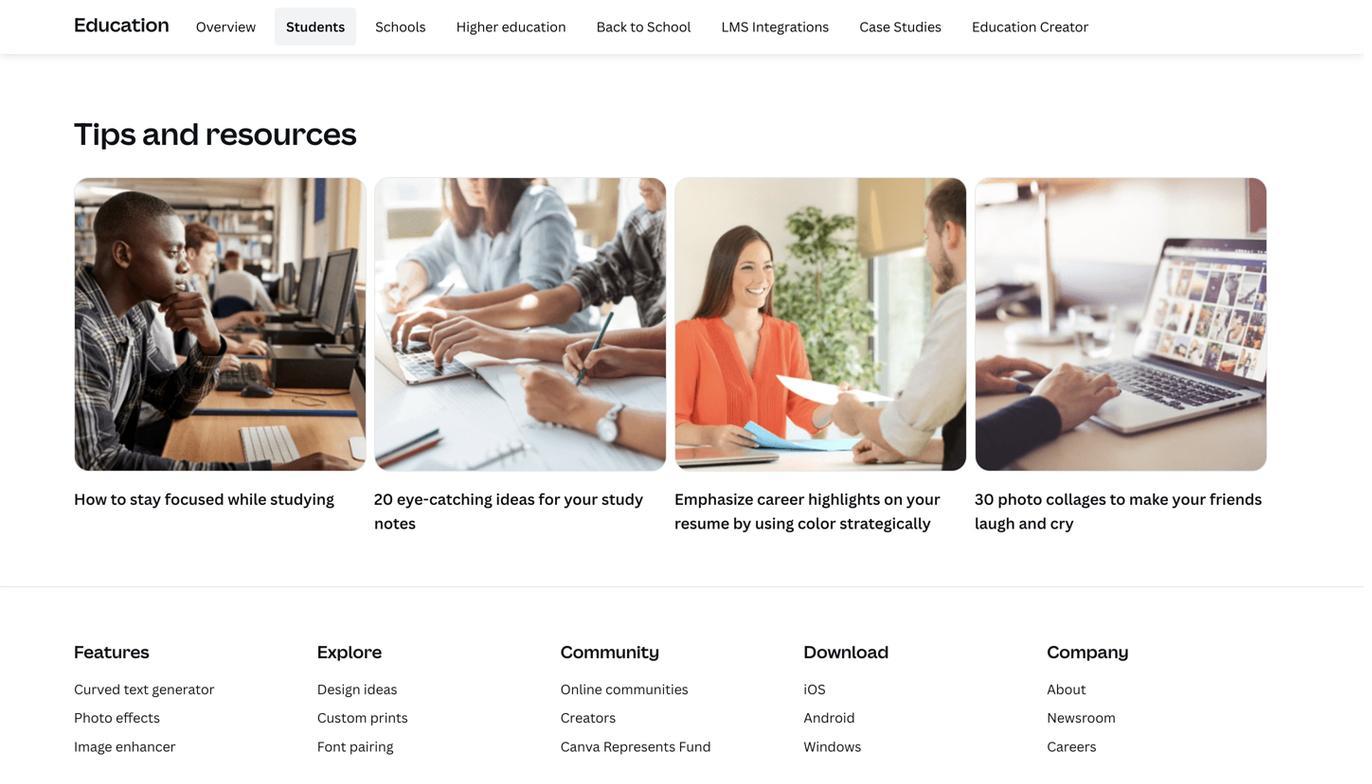 Task type: vqa. For each thing, say whether or not it's contained in the screenshot.
Draw Button
no



Task type: locate. For each thing, give the bounding box(es) containing it.
about link
[[1047, 680, 1086, 698]]

resources
[[205, 113, 357, 154]]

higher
[[456, 17, 499, 35]]

overview link
[[184, 8, 267, 45]]

and right tips
[[142, 113, 199, 154]]

to inside '30 photo collages to make your friends laugh and cry'
[[1110, 489, 1126, 509]]

online communities
[[561, 680, 689, 698]]

ideas left for
[[496, 489, 535, 509]]

0 horizontal spatial to
[[111, 489, 126, 509]]

studying
[[270, 489, 334, 509]]

2 horizontal spatial your
[[1172, 489, 1206, 509]]

cry
[[1050, 513, 1074, 533]]

education inside menu bar
[[972, 17, 1037, 35]]

2 horizontal spatial to
[[1110, 489, 1126, 509]]

generator
[[152, 680, 215, 698]]

to left make
[[1110, 489, 1126, 509]]

tips and resources
[[74, 113, 357, 154]]

highlights
[[808, 489, 881, 509]]

your right for
[[564, 489, 598, 509]]

online communities link
[[561, 680, 689, 698]]

menu bar
[[177, 8, 1100, 45]]

30
[[975, 489, 995, 509]]

1 horizontal spatial ideas
[[496, 489, 535, 509]]

0 horizontal spatial your
[[564, 489, 598, 509]]

image enhancer
[[74, 738, 176, 756]]

education
[[502, 17, 566, 35]]

custom prints
[[317, 709, 408, 727]]

curved text generator
[[74, 680, 215, 698]]

1 horizontal spatial your
[[907, 489, 941, 509]]

1 vertical spatial and
[[1019, 513, 1047, 533]]

your
[[564, 489, 598, 509], [907, 489, 941, 509], [1172, 489, 1206, 509]]

font pairing
[[317, 738, 394, 756]]

pairing
[[350, 738, 394, 756]]

1 horizontal spatial education
[[972, 17, 1037, 35]]

higher education link
[[445, 8, 578, 45]]

to for how
[[111, 489, 126, 509]]

ideas up prints
[[364, 680, 397, 698]]

windows
[[804, 738, 862, 756]]

career
[[757, 489, 805, 509]]

your inside '30 photo collages to make your friends laugh and cry'
[[1172, 489, 1206, 509]]

1 your from the left
[[564, 489, 598, 509]]

0 horizontal spatial and
[[142, 113, 199, 154]]

using
[[755, 513, 794, 533]]

to left stay
[[111, 489, 126, 509]]

stay focused while studying blog cover image
[[75, 178, 366, 471]]

photo collages blog cover image
[[976, 178, 1267, 471]]

to inside how to stay focused while studying link
[[111, 489, 126, 509]]

0 vertical spatial ideas
[[496, 489, 535, 509]]

font pairing link
[[317, 738, 394, 756]]

custom prints link
[[317, 709, 408, 727]]

1 horizontal spatial and
[[1019, 513, 1047, 533]]

schools
[[375, 17, 426, 35]]

and down the photo
[[1019, 513, 1047, 533]]

to inside back to school link
[[630, 17, 644, 35]]

enhancer
[[115, 738, 176, 756]]

catching
[[429, 489, 492, 509]]

3 your from the left
[[1172, 489, 1206, 509]]

school
[[647, 17, 691, 35]]

while
[[228, 489, 267, 509]]

students
[[286, 17, 345, 35]]

how to stay focused while studying link
[[74, 177, 367, 515]]

education for education creator
[[972, 17, 1037, 35]]

curved
[[74, 680, 121, 698]]

integrations
[[752, 17, 829, 35]]

creators
[[561, 709, 616, 727]]

to right back
[[630, 17, 644, 35]]

your inside 20 eye-catching ideas for your study notes
[[564, 489, 598, 509]]

photo
[[998, 489, 1043, 509]]

30 photo collages to make your friends laugh and cry link
[[975, 177, 1268, 539]]

menu bar containing overview
[[177, 8, 1100, 45]]

photo effects link
[[74, 709, 160, 727]]

0 vertical spatial and
[[142, 113, 199, 154]]

about
[[1047, 680, 1086, 698]]

communities
[[606, 680, 689, 698]]

community
[[561, 640, 660, 664]]

case
[[860, 17, 891, 35]]

creators link
[[561, 709, 616, 727]]

on
[[884, 489, 903, 509]]

download
[[804, 640, 889, 664]]

newsroom link
[[1047, 709, 1116, 727]]

your inside 'emphasize career highlights on your resume by using color strategically'
[[907, 489, 941, 509]]

lms integrations
[[721, 17, 829, 35]]

ideas for study notes blog cover image
[[375, 178, 666, 471]]

2 your from the left
[[907, 489, 941, 509]]

1 horizontal spatial to
[[630, 17, 644, 35]]

stay
[[130, 489, 161, 509]]

your right make
[[1172, 489, 1206, 509]]

back
[[597, 17, 627, 35]]

0 horizontal spatial education
[[74, 11, 169, 37]]

0 horizontal spatial ideas
[[364, 680, 397, 698]]

education
[[74, 11, 169, 37], [972, 17, 1037, 35]]

your for 20 eye-catching ideas for your study notes
[[564, 489, 598, 509]]

notes
[[374, 513, 416, 533]]

company
[[1047, 640, 1129, 664]]

ios
[[804, 680, 826, 698]]

your right on
[[907, 489, 941, 509]]

career highlights on resume blog cover image
[[676, 178, 966, 471]]

and inside '30 photo collages to make your friends laugh and cry'
[[1019, 513, 1047, 533]]

emphasize
[[675, 489, 754, 509]]

overview
[[196, 17, 256, 35]]



Task type: describe. For each thing, give the bounding box(es) containing it.
color
[[798, 513, 836, 533]]

newsroom
[[1047, 709, 1116, 727]]

1 vertical spatial ideas
[[364, 680, 397, 698]]

android
[[804, 709, 855, 727]]

emphasize career highlights on your resume by using color strategically
[[675, 489, 941, 533]]

how to stay focused while studying
[[74, 489, 334, 509]]

represents
[[603, 738, 676, 756]]

your for 30 photo collages to make your friends laugh and cry
[[1172, 489, 1206, 509]]

studies
[[894, 17, 942, 35]]

20 eye-catching ideas for your study notes link
[[374, 177, 667, 539]]

emphasize career highlights on your resume by using color strategically link
[[675, 177, 967, 539]]

for
[[539, 489, 561, 509]]

make
[[1129, 489, 1169, 509]]

20 eye-catching ideas for your study notes
[[374, 489, 644, 533]]

to for back
[[630, 17, 644, 35]]

careers
[[1047, 738, 1097, 756]]

design
[[317, 680, 361, 698]]

lms integrations link
[[710, 8, 841, 45]]

photo effects
[[74, 709, 160, 727]]

education creator
[[972, 17, 1089, 35]]

30 photo collages to make your friends laugh and cry
[[975, 489, 1262, 533]]

strategically
[[840, 513, 931, 533]]

canva represents fund link
[[561, 738, 711, 756]]

careers link
[[1047, 738, 1097, 756]]

fund
[[679, 738, 711, 756]]

study
[[602, 489, 644, 509]]

lms
[[721, 17, 749, 35]]

text
[[124, 680, 149, 698]]

explore
[[317, 640, 382, 664]]

curved text generator link
[[74, 680, 215, 698]]

schools link
[[364, 8, 437, 45]]

windows link
[[804, 738, 862, 756]]

resume
[[675, 513, 730, 533]]

canva represents fund
[[561, 738, 711, 756]]

design ideas
[[317, 680, 397, 698]]

photo
[[74, 709, 113, 727]]

prints
[[370, 709, 408, 727]]

effects
[[116, 709, 160, 727]]

features
[[74, 640, 149, 664]]

ios link
[[804, 680, 826, 698]]

friends
[[1210, 489, 1262, 509]]

higher education
[[456, 17, 566, 35]]

laugh
[[975, 513, 1015, 533]]

ideas inside 20 eye-catching ideas for your study notes
[[496, 489, 535, 509]]

education creator link
[[961, 8, 1100, 45]]

eye-
[[397, 489, 429, 509]]

students link
[[275, 8, 356, 45]]

collages
[[1046, 489, 1107, 509]]

how
[[74, 489, 107, 509]]

image enhancer link
[[74, 738, 176, 756]]

focused
[[165, 489, 224, 509]]

creator
[[1040, 17, 1089, 35]]

design ideas link
[[317, 680, 397, 698]]

education for education
[[74, 11, 169, 37]]

online
[[561, 680, 602, 698]]

20
[[374, 489, 393, 509]]

back to school
[[597, 17, 691, 35]]

font
[[317, 738, 346, 756]]

image
[[74, 738, 112, 756]]

back to school link
[[585, 8, 702, 45]]

canva
[[561, 738, 600, 756]]

android link
[[804, 709, 855, 727]]

tips
[[74, 113, 136, 154]]

by
[[733, 513, 752, 533]]

case studies link
[[848, 8, 953, 45]]



